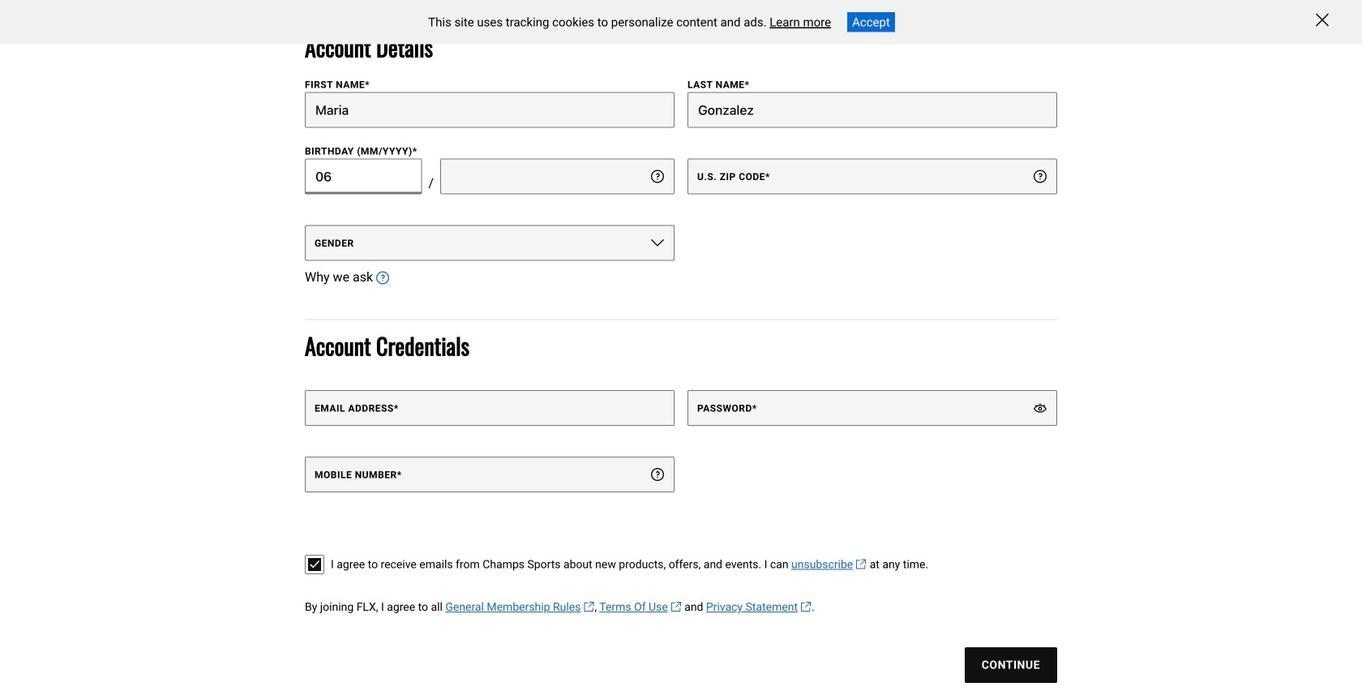 Task type: describe. For each thing, give the bounding box(es) containing it.
show password image
[[1034, 402, 1047, 415]]

2 horizontal spatial more information image
[[1034, 170, 1047, 183]]



Task type: locate. For each thing, give the bounding box(es) containing it.
close image
[[1317, 13, 1330, 26]]

None email field
[[305, 390, 675, 426]]

cookie banner region
[[0, 0, 1363, 44]]

None telephone field
[[305, 457, 675, 493]]

None text field
[[305, 92, 675, 128], [688, 92, 1058, 128], [688, 159, 1058, 194], [305, 92, 675, 128], [688, 92, 1058, 128], [688, 159, 1058, 194]]

more information image
[[651, 170, 664, 183], [1034, 170, 1047, 183], [376, 272, 389, 284]]

more information image
[[651, 468, 664, 481]]

required element
[[365, 79, 370, 90], [745, 79, 750, 90], [766, 171, 771, 182], [394, 403, 399, 414], [753, 403, 757, 414], [397, 469, 402, 481]]

1 horizontal spatial more information image
[[651, 170, 664, 183]]

None password field
[[688, 390, 1058, 426]]

None text field
[[305, 159, 422, 194], [441, 159, 675, 194], [305, 159, 422, 194], [441, 159, 675, 194]]

0 horizontal spatial more information image
[[376, 272, 389, 284]]



